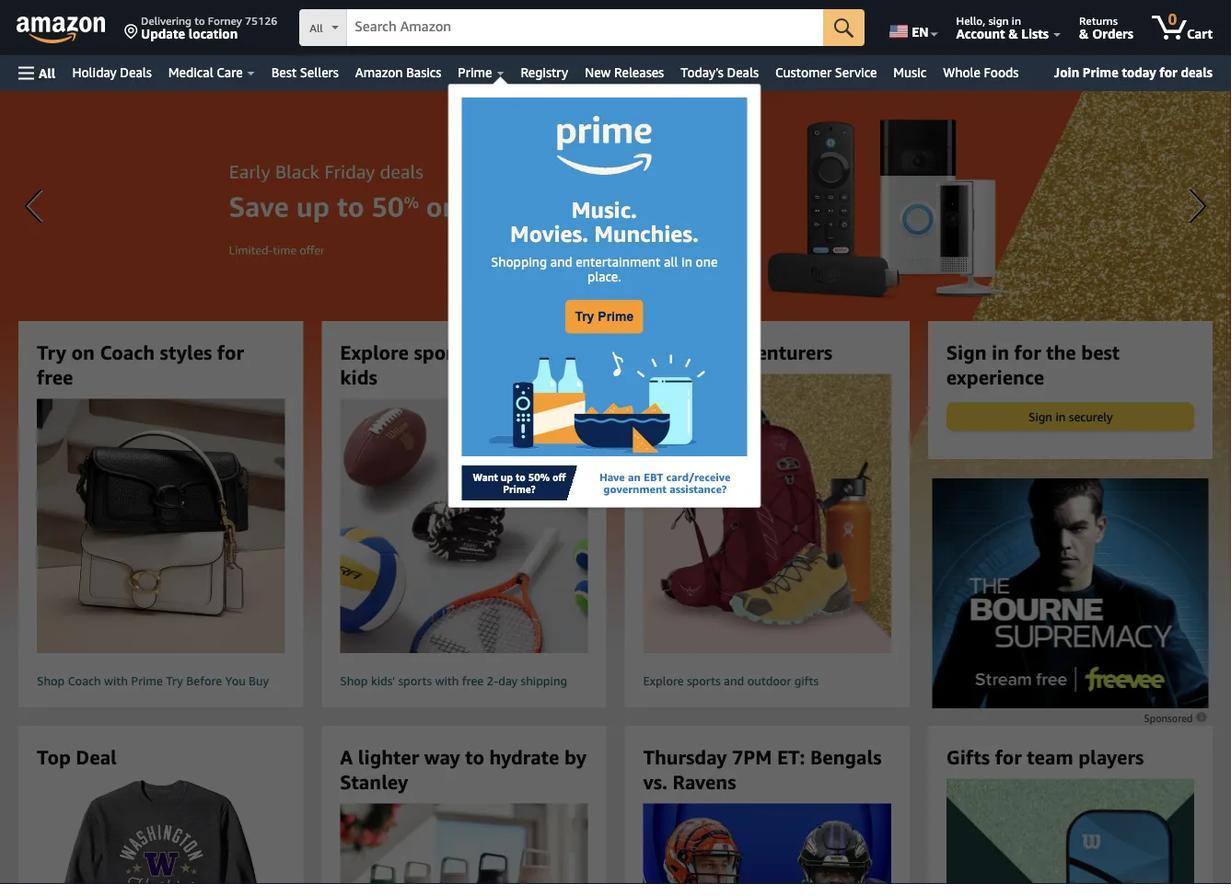 Task type: describe. For each thing, give the bounding box(es) containing it.
all button
[[10, 55, 64, 91]]

navigation navigation
[[0, 0, 1231, 517]]

Search Amazon text field
[[347, 10, 823, 45]]

sign in for the best experience
[[946, 341, 1120, 389]]

care
[[217, 65, 243, 80]]

sign for sign in securely
[[1029, 410, 1052, 424]]

and inside music. movies. munchies. shopping and entertainment all in one place.
[[550, 255, 572, 270]]

a
[[340, 746, 353, 769]]

ebt
[[644, 471, 663, 484]]

to inside want up to 50% off prime?
[[516, 472, 526, 484]]

forney
[[208, 14, 242, 27]]

customer service
[[775, 65, 877, 80]]

explore sports and outdoor gifts link
[[593, 374, 941, 694]]

sign
[[988, 14, 1009, 27]]

75126
[[245, 14, 277, 27]]

sports inside shop kids' sports with free 2-day shipping link
[[398, 675, 432, 689]]

join
[[1054, 64, 1079, 80]]

bengals
[[810, 746, 882, 769]]

gifts for adventurers image
[[593, 374, 941, 654]]

for left team
[[995, 746, 1022, 769]]

vs.
[[643, 771, 668, 794]]

1 vertical spatial free
[[462, 675, 484, 689]]

customer service link
[[767, 60, 885, 86]]

explore for explore sports and outdoor gifts
[[643, 675, 684, 689]]

shop coach with prime try before you buy link
[[2, 399, 319, 694]]

medical
[[168, 65, 213, 80]]

want up to 50% off prime?
[[473, 472, 566, 496]]

leave feedback on sponsored ad element
[[1144, 713, 1208, 725]]

update
[[141, 26, 185, 41]]

college apparel from merch on demand image
[[60, 779, 261, 885]]

deals for holiday deals
[[120, 65, 152, 80]]

have
[[599, 471, 625, 484]]

by
[[564, 746, 586, 769]]

try for try on coach styles for free
[[37, 341, 66, 364]]

sponsored link
[[1144, 710, 1208, 727]]

foods
[[984, 65, 1019, 80]]

amazon basics link
[[347, 60, 450, 86]]

holiday deals link
[[64, 60, 160, 86]]

lists
[[1021, 26, 1049, 41]]

best
[[271, 65, 297, 80]]

ravens
[[673, 771, 736, 794]]

gifts for gifts for team players
[[946, 746, 990, 769]]

et:
[[777, 746, 805, 769]]

en
[[912, 24, 929, 39]]

sellers
[[300, 65, 339, 80]]

best
[[1081, 341, 1120, 364]]

7pm
[[732, 746, 772, 769]]

sign in securely
[[1029, 410, 1113, 424]]

in inside music. movies. munchies. shopping and entertainment all in one place.
[[681, 255, 692, 270]]

best sellers
[[271, 65, 339, 80]]

explore sports and outdoor gifts
[[643, 675, 819, 689]]

all inside button
[[39, 65, 56, 81]]

hello, sign in
[[956, 14, 1021, 27]]

music link
[[885, 60, 935, 86]]

join prime today for deals
[[1054, 64, 1213, 80]]

movies.
[[510, 221, 588, 247]]

registry link
[[512, 60, 577, 86]]

free inside try on coach styles for free
[[37, 366, 73, 389]]

service
[[835, 65, 877, 80]]

experience
[[946, 366, 1044, 389]]

delivering
[[141, 14, 192, 27]]

gifts for adventurers
[[643, 341, 833, 364]]

top deal
[[37, 746, 117, 769]]

want
[[473, 472, 498, 484]]

deals
[[1181, 64, 1213, 80]]

munchies.
[[594, 221, 699, 247]]

prime down the place.
[[598, 310, 634, 324]]

holiday deals
[[72, 65, 152, 80]]

in inside sign in for the best experience
[[992, 341, 1009, 364]]

& for returns
[[1079, 26, 1089, 41]]

cart
[[1187, 26, 1213, 41]]

whole foods
[[943, 65, 1019, 80]]

off
[[552, 472, 566, 484]]

shop for try on coach styles for free
[[37, 675, 65, 689]]

coach inside try on coach styles for free
[[100, 341, 155, 364]]

shop kids' sports with free 2-day shipping link
[[305, 399, 623, 694]]

shop for explore sports gifts for kids
[[340, 675, 368, 689]]

hydrate
[[489, 746, 559, 769]]

returns & orders
[[1079, 14, 1134, 41]]

for inside 'navigation' navigation
[[1160, 64, 1177, 80]]

today's deals
[[681, 65, 759, 80]]

to inside the delivering to forney 75126 update location
[[194, 14, 205, 27]]

for inside explore sports gifts for kids
[[522, 341, 549, 364]]

0
[[1168, 11, 1177, 28]]

to inside the a lighter way to hydrate by stanley
[[465, 746, 484, 769]]

basics
[[406, 65, 441, 80]]

amazon prime logo image
[[557, 116, 651, 175]]

customer
[[775, 65, 832, 80]]

delivering to forney 75126 update location
[[141, 14, 277, 41]]

music. movies. munchies. shopping and entertainment all in one place.
[[491, 197, 718, 285]]

en link
[[879, 5, 946, 51]]

sponsored
[[1144, 713, 1196, 725]]

have an ebt card/receive government assistance?
[[599, 471, 731, 496]]

1 with from the left
[[104, 675, 128, 689]]

all inside search field
[[310, 22, 323, 35]]

a lighter way to hydrate by stanley
[[340, 746, 586, 794]]

50%
[[528, 472, 550, 484]]

for left adventurers
[[692, 341, 719, 364]]

sports for explore sports and outdoor gifts
[[687, 675, 721, 689]]

music
[[893, 65, 927, 80]]

try on coach styles for free image
[[2, 399, 319, 654]]

today's deals link
[[672, 60, 767, 86]]

2 with from the left
[[435, 675, 459, 689]]

sports for explore sports gifts for kids
[[414, 341, 471, 364]]

kids
[[340, 366, 377, 389]]



Task type: locate. For each thing, give the bounding box(es) containing it.
& left orders
[[1079, 26, 1089, 41]]

sports inside explore sports gifts for kids
[[414, 341, 471, 364]]

0 horizontal spatial gifts
[[476, 341, 517, 364]]

today's
[[681, 65, 724, 80]]

0 horizontal spatial free
[[37, 366, 73, 389]]

explore sports gifts for kids image
[[305, 399, 623, 654]]

explore inside explore sports gifts for kids
[[340, 341, 409, 364]]

1 vertical spatial coach
[[68, 675, 101, 689]]

1 & from the left
[[1009, 26, 1018, 41]]

card/receive
[[666, 471, 731, 484]]

prime left before
[[131, 675, 163, 689]]

& left lists
[[1009, 26, 1018, 41]]

the
[[1046, 341, 1076, 364]]

today
[[1122, 64, 1156, 80]]

lighter
[[358, 746, 419, 769]]

2 vertical spatial try
[[166, 675, 183, 689]]

explore sports gifts for kids
[[340, 341, 549, 389]]

in right sign at the top of the page
[[1012, 14, 1021, 27]]

explore for explore sports gifts for kids
[[340, 341, 409, 364]]

with up deal
[[104, 675, 128, 689]]

1 vertical spatial and
[[724, 675, 744, 689]]

holiday
[[72, 65, 117, 80]]

2 horizontal spatial try
[[575, 310, 594, 324]]

1 horizontal spatial and
[[724, 675, 744, 689]]

2 shop from the left
[[340, 675, 368, 689]]

free left "2-"
[[462, 675, 484, 689]]

0 horizontal spatial and
[[550, 255, 572, 270]]

1 horizontal spatial sign
[[1029, 410, 1052, 424]]

amazon
[[355, 65, 403, 80]]

buy
[[249, 675, 269, 689]]

try inside shop coach with prime try before you buy link
[[166, 675, 183, 689]]

deal
[[76, 746, 117, 769]]

medical care
[[168, 65, 243, 80]]

for left deals
[[1160, 64, 1177, 80]]

deals for today's deals
[[727, 65, 759, 80]]

deals right "today's"
[[727, 65, 759, 80]]

& inside returns & orders
[[1079, 26, 1089, 41]]

sign up experience
[[946, 341, 987, 364]]

explore up the kids
[[340, 341, 409, 364]]

1 deals from the left
[[120, 65, 152, 80]]

prime right the basics
[[458, 65, 492, 80]]

releases
[[614, 65, 664, 80]]

main content
[[0, 91, 1231, 885]]

location
[[188, 26, 238, 41]]

sports
[[414, 341, 471, 364], [398, 675, 432, 689], [687, 675, 721, 689]]

alexa, soda, tv remote image
[[489, 344, 719, 466]]

for left "the" at the right top of page
[[1014, 341, 1041, 364]]

new releases link
[[577, 60, 672, 86]]

shipping
[[521, 675, 567, 689]]

2 horizontal spatial to
[[516, 472, 526, 484]]

1 horizontal spatial explore
[[643, 675, 684, 689]]

0 horizontal spatial sign
[[946, 341, 987, 364]]

1 vertical spatial all
[[39, 65, 56, 81]]

try down the place.
[[575, 310, 594, 324]]

1 horizontal spatial free
[[462, 675, 484, 689]]

None submit
[[823, 9, 865, 46]]

0 horizontal spatial all
[[39, 65, 56, 81]]

an
[[628, 471, 641, 484]]

shop kids' sports with free 2-day shipping
[[340, 675, 567, 689]]

try prime
[[575, 310, 634, 324]]

0 vertical spatial free
[[37, 366, 73, 389]]

up
[[501, 472, 513, 484]]

0 vertical spatial to
[[194, 14, 205, 27]]

government
[[603, 483, 667, 496]]

for
[[1160, 64, 1177, 80], [217, 341, 244, 364], [522, 341, 549, 364], [692, 341, 719, 364], [1014, 341, 1041, 364], [995, 746, 1022, 769]]

gifts
[[476, 341, 517, 364], [794, 675, 819, 689]]

coach right on
[[100, 341, 155, 364]]

0 vertical spatial all
[[310, 22, 323, 35]]

for down shopping
[[522, 341, 549, 364]]

0 horizontal spatial with
[[104, 675, 128, 689]]

try inside try on coach styles for free
[[37, 341, 66, 364]]

0 horizontal spatial to
[[194, 14, 205, 27]]

deals right "holiday"
[[120, 65, 152, 80]]

shop left kids'
[[340, 675, 368, 689]]

2 & from the left
[[1079, 26, 1089, 41]]

way
[[424, 746, 460, 769]]

1 vertical spatial gifts
[[794, 675, 819, 689]]

coach up top deal
[[68, 675, 101, 689]]

try on coach styles for free
[[37, 341, 244, 389]]

1 horizontal spatial all
[[310, 22, 323, 35]]

1 horizontal spatial deals
[[727, 65, 759, 80]]

registry
[[521, 65, 568, 80]]

1 horizontal spatial shop
[[340, 675, 368, 689]]

in up experience
[[992, 341, 1009, 364]]

gifts
[[643, 341, 687, 364], [946, 746, 990, 769]]

0 vertical spatial sign
[[946, 341, 987, 364]]

1 horizontal spatial with
[[435, 675, 459, 689]]

0 horizontal spatial try
[[37, 341, 66, 364]]

gifts inside explore sports gifts for kids
[[476, 341, 517, 364]]

0 vertical spatial gifts
[[643, 341, 687, 364]]

and left outdoor
[[724, 675, 744, 689]]

0 horizontal spatial gifts
[[643, 341, 687, 364]]

sports inside 'explore sports and outdoor gifts' link
[[687, 675, 721, 689]]

all
[[310, 22, 323, 35], [39, 65, 56, 81]]

All search field
[[299, 9, 865, 48]]

1 horizontal spatial gifts
[[946, 746, 990, 769]]

gifts for team players
[[946, 746, 1144, 769]]

for right styles
[[217, 341, 244, 364]]

prime?
[[503, 484, 536, 496]]

entertainment
[[576, 255, 661, 270]]

amazon image
[[17, 17, 106, 44]]

with left "2-"
[[435, 675, 459, 689]]

one
[[696, 255, 718, 270]]

1 vertical spatial gifts
[[946, 746, 990, 769]]

orders
[[1092, 26, 1134, 41]]

1 horizontal spatial &
[[1079, 26, 1089, 41]]

to right the up
[[516, 472, 526, 484]]

0 vertical spatial and
[[550, 255, 572, 270]]

main content containing try on coach styles for free
[[0, 91, 1231, 885]]

gifts for gifts for adventurers
[[643, 341, 687, 364]]

whole
[[943, 65, 981, 80]]

to left forney
[[194, 14, 205, 27]]

sign inside sign in for the best experience
[[946, 341, 987, 364]]

outdoor
[[747, 675, 791, 689]]

day
[[498, 675, 518, 689]]

0 vertical spatial try
[[575, 310, 594, 324]]

prime link
[[450, 60, 512, 86]]

shop up top
[[37, 675, 65, 689]]

returns
[[1079, 14, 1118, 27]]

0 horizontal spatial shop
[[37, 675, 65, 689]]

none submit inside all search field
[[823, 9, 865, 46]]

for inside sign in for the best experience
[[1014, 341, 1041, 364]]

you
[[225, 675, 246, 689]]

whole foods link
[[935, 60, 1027, 86]]

deals
[[120, 65, 152, 80], [727, 65, 759, 80]]

1 vertical spatial sign
[[1029, 410, 1052, 424]]

0 vertical spatial explore
[[340, 341, 409, 364]]

all up sellers
[[310, 22, 323, 35]]

1 shop from the left
[[37, 675, 65, 689]]

0 vertical spatial gifts
[[476, 341, 517, 364]]

prime right join
[[1083, 64, 1119, 80]]

0 horizontal spatial &
[[1009, 26, 1018, 41]]

sign inside sign in securely link
[[1029, 410, 1052, 424]]

1 vertical spatial try
[[37, 341, 66, 364]]

assistance?
[[670, 483, 727, 496]]

on
[[71, 341, 95, 364]]

1 horizontal spatial to
[[465, 746, 484, 769]]

new
[[585, 65, 611, 80]]

account
[[956, 26, 1005, 41]]

kids'
[[371, 675, 395, 689]]

thursday
[[643, 746, 727, 769]]

1 horizontal spatial gifts
[[794, 675, 819, 689]]

amazon basics
[[355, 65, 441, 80]]

2 deals from the left
[[727, 65, 759, 80]]

& for account
[[1009, 26, 1018, 41]]

free
[[37, 366, 73, 389], [462, 675, 484, 689]]

coach
[[100, 341, 155, 364], [68, 675, 101, 689]]

1 horizontal spatial try
[[166, 675, 183, 689]]

shop
[[37, 675, 65, 689], [340, 675, 368, 689]]

0 horizontal spatial explore
[[340, 341, 409, 364]]

join prime today for deals link
[[1047, 61, 1220, 85]]

try prime link
[[565, 300, 643, 334]]

all down amazon image
[[39, 65, 56, 81]]

sponsored ad element
[[932, 479, 1208, 709]]

in
[[1012, 14, 1021, 27], [681, 255, 692, 270], [992, 341, 1009, 364], [1056, 410, 1066, 424]]

try inside "try prime" link
[[575, 310, 594, 324]]

explore
[[340, 341, 409, 364], [643, 675, 684, 689]]

free down on
[[37, 366, 73, 389]]

securely
[[1069, 410, 1113, 424]]

to right way
[[465, 746, 484, 769]]

sign in securely link
[[947, 404, 1193, 431]]

account & lists
[[956, 26, 1049, 41]]

music.
[[572, 197, 637, 223]]

players
[[1078, 746, 1144, 769]]

try for try prime
[[575, 310, 594, 324]]

gifts down "try prime" link
[[643, 341, 687, 364]]

in left securely
[[1056, 410, 1066, 424]]

explore up thursday
[[643, 675, 684, 689]]

stanley
[[340, 771, 408, 794]]

in right all
[[681, 255, 692, 270]]

sign for sign in for the best experience
[[946, 341, 987, 364]]

try left on
[[37, 341, 66, 364]]

gifts left team
[[946, 746, 990, 769]]

and down movies.
[[550, 255, 572, 270]]

deals inside holiday deals link
[[120, 65, 152, 80]]

thursday 7pm et: bengals vs. ravens
[[643, 746, 882, 794]]

for inside try on coach styles for free
[[217, 341, 244, 364]]

best sellers link
[[263, 60, 347, 86]]

shop coach with prime try before you buy
[[37, 675, 269, 689]]

try left before
[[166, 675, 183, 689]]

2 vertical spatial to
[[465, 746, 484, 769]]

deals inside 'today's deals' 'link'
[[727, 65, 759, 80]]

1 vertical spatial to
[[516, 472, 526, 484]]

prime
[[1083, 64, 1119, 80], [458, 65, 492, 80], [598, 310, 634, 324], [131, 675, 163, 689]]

0 vertical spatial coach
[[100, 341, 155, 364]]

0 horizontal spatial deals
[[120, 65, 152, 80]]

place.
[[587, 270, 621, 285]]

sign left securely
[[1029, 410, 1052, 424]]

1 vertical spatial explore
[[643, 675, 684, 689]]



Task type: vqa. For each thing, say whether or not it's contained in the screenshot.
for inside the Sign in for the best experience
yes



